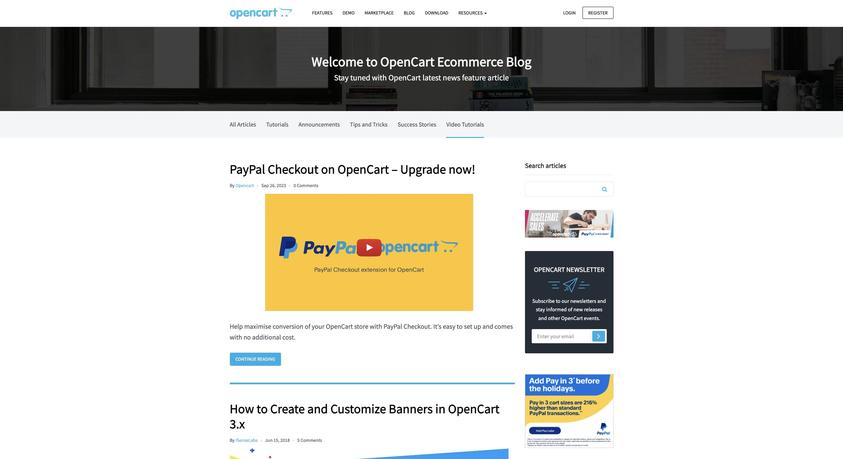 Task type: describe. For each thing, give the bounding box(es) containing it.
all
[[230, 121, 236, 128]]

opencart newsletter
[[534, 265, 605, 274]]

reading
[[258, 356, 275, 362]]

with for opencart
[[372, 72, 387, 83]]

upgrade
[[401, 161, 446, 177]]

2018
[[281, 438, 290, 444]]

subscribe to our newsletters and stay informed of new releases and other opencart events.
[[533, 298, 607, 322]]

welcome to opencart ecommerce blog stay tuned with opencart latest news feature article
[[312, 53, 532, 83]]

customize
[[331, 401, 386, 417]]

checkout
[[268, 161, 319, 177]]

continue
[[236, 356, 257, 362]]

how
[[230, 401, 254, 417]]

newsletter
[[567, 265, 605, 274]]

video tutorials
[[447, 121, 484, 128]]

and right tips on the left of page
[[362, 121, 372, 128]]

paypal checkout on opencart – upgrade now! link
[[230, 161, 515, 177]]

tutorials link
[[266, 111, 289, 137]]

to for ecommerce
[[366, 53, 378, 70]]

login
[[564, 10, 576, 16]]

sep
[[262, 183, 269, 189]]

ecommerce
[[438, 53, 504, 70]]

by isenselabs
[[230, 438, 258, 444]]

store
[[355, 322, 369, 331]]

5 comments
[[297, 438, 322, 444]]

marketplace
[[365, 10, 394, 16]]

with for conversion
[[370, 322, 382, 331]]

continue reading link
[[230, 353, 281, 366]]

success
[[398, 121, 418, 128]]

on
[[321, 161, 335, 177]]

1 tutorials from the left
[[266, 121, 289, 128]]

in
[[436, 401, 446, 417]]

welcome
[[312, 53, 364, 70]]

no
[[244, 333, 251, 342]]

0
[[294, 183, 296, 189]]

jun
[[265, 438, 273, 444]]

comments for on
[[297, 183, 319, 189]]

our
[[562, 298, 570, 304]]

success stories
[[398, 121, 437, 128]]

0 comments
[[294, 183, 319, 189]]

now!
[[449, 161, 476, 177]]

jun 15, 2018
[[265, 438, 290, 444]]

latest
[[423, 72, 441, 83]]

search image
[[603, 187, 608, 192]]

announcements
[[299, 121, 340, 128]]

your
[[312, 322, 325, 331]]

comments for create
[[301, 438, 322, 444]]

isenselabs link
[[236, 438, 258, 444]]

opencart inside how to create and customize banners in opencart 3.x
[[448, 401, 500, 417]]

tips
[[350, 121, 361, 128]]

and down stay
[[539, 315, 547, 322]]

tuned
[[351, 72, 371, 83]]

marketplace link
[[360, 7, 399, 19]]

events.
[[584, 315, 601, 322]]

features link
[[307, 7, 338, 19]]

article
[[488, 72, 509, 83]]

cost.
[[283, 333, 296, 342]]

newsletters
[[571, 298, 597, 304]]

maximise
[[244, 322, 271, 331]]

blog link
[[399, 7, 420, 19]]

informed
[[547, 306, 567, 313]]

news
[[443, 72, 461, 83]]

by for paypal checkout on opencart – upgrade now!
[[230, 183, 235, 189]]

and inside how to create and customize banners in opencart 3.x
[[308, 401, 328, 417]]

set
[[464, 322, 473, 331]]

video
[[447, 121, 461, 128]]

register link
[[583, 7, 614, 19]]

tips and tricks
[[350, 121, 388, 128]]

Enter your email text field
[[532, 330, 607, 344]]

resources link
[[454, 7, 492, 19]]

releases
[[585, 306, 603, 313]]

easy
[[443, 322, 456, 331]]

other
[[548, 315, 561, 322]]

additional
[[252, 333, 281, 342]]

new
[[574, 306, 583, 313]]

paypal blog image
[[525, 367, 614, 456]]

tricks
[[373, 121, 388, 128]]

stay
[[334, 72, 349, 83]]

all articles
[[230, 121, 256, 128]]



Task type: vqa. For each thing, say whether or not it's contained in the screenshot.
star light o icon
no



Task type: locate. For each thing, give the bounding box(es) containing it.
resources
[[459, 10, 484, 16]]

15,
[[274, 438, 280, 444]]

0 horizontal spatial tutorials
[[266, 121, 289, 128]]

to left our
[[556, 298, 561, 304]]

comments right 0
[[297, 183, 319, 189]]

26,
[[270, 183, 276, 189]]

opencart
[[381, 53, 435, 70], [389, 72, 421, 83], [338, 161, 389, 177], [534, 265, 565, 274], [562, 315, 583, 322], [326, 322, 353, 331], [448, 401, 500, 417]]

with right store at the bottom
[[370, 322, 382, 331]]

success stories link
[[398, 111, 437, 137]]

–
[[392, 161, 398, 177]]

by left opencart
[[230, 183, 235, 189]]

with inside welcome to opencart ecommerce blog stay tuned with opencart latest news feature article
[[372, 72, 387, 83]]

login link
[[558, 7, 582, 19]]

how to create and customize banners in opencart 3.x
[[230, 401, 500, 432]]

by opencart
[[230, 183, 254, 189]]

0 vertical spatial by
[[230, 183, 235, 189]]

articles
[[237, 121, 256, 128]]

comes
[[495, 322, 513, 331]]

0 horizontal spatial of
[[305, 322, 311, 331]]

and
[[362, 121, 372, 128], [598, 298, 607, 304], [539, 315, 547, 322], [483, 322, 494, 331], [308, 401, 328, 417]]

create
[[271, 401, 305, 417]]

help maximise conversion of your opencart store with paypal checkout. it's easy to set up and comes with no additional cost.
[[230, 322, 513, 342]]

demo link
[[338, 7, 360, 19]]

paypal inside help maximise conversion of your opencart store with paypal checkout. it's easy to set up and comes with no additional cost.
[[384, 322, 403, 331]]

opencart left latest at top right
[[389, 72, 421, 83]]

2023
[[277, 183, 286, 189]]

opencart - blog image
[[230, 7, 292, 19]]

download link
[[420, 7, 454, 19]]

1 vertical spatial blog
[[506, 53, 532, 70]]

of inside help maximise conversion of your opencart store with paypal checkout. it's easy to set up and comes with no additional cost.
[[305, 322, 311, 331]]

0 vertical spatial of
[[568, 306, 573, 313]]

paypal left the checkout.
[[384, 322, 403, 331]]

tips and tricks link
[[350, 111, 388, 137]]

to inside subscribe to our newsletters and stay informed of new releases and other opencart events.
[[556, 298, 561, 304]]

angle right image
[[598, 332, 600, 340]]

0 vertical spatial with
[[372, 72, 387, 83]]

and right up
[[483, 322, 494, 331]]

to
[[366, 53, 378, 70], [556, 298, 561, 304], [457, 322, 463, 331], [257, 401, 268, 417]]

it's
[[434, 322, 442, 331]]

1 vertical spatial with
[[370, 322, 382, 331]]

1 vertical spatial comments
[[301, 438, 322, 444]]

2 by from the top
[[230, 438, 235, 444]]

opencart right 'in'
[[448, 401, 500, 417]]

1 horizontal spatial tutorials
[[462, 121, 484, 128]]

with right tuned
[[372, 72, 387, 83]]

opencart inside subscribe to our newsletters and stay informed of new releases and other opencart events.
[[562, 315, 583, 322]]

to left set
[[457, 322, 463, 331]]

sep 26, 2023
[[262, 183, 286, 189]]

1 vertical spatial by
[[230, 438, 235, 444]]

help
[[230, 322, 243, 331]]

checkout.
[[404, 322, 432, 331]]

opencart up latest at top right
[[381, 53, 435, 70]]

up
[[474, 322, 481, 331]]

opencart inside help maximise conversion of your opencart store with paypal checkout. it's easy to set up and comes with no additional cost.
[[326, 322, 353, 331]]

announcements link
[[299, 111, 340, 137]]

download
[[425, 10, 449, 16]]

feature
[[462, 72, 486, 83]]

1 horizontal spatial of
[[568, 306, 573, 313]]

opencart right your
[[326, 322, 353, 331]]

opencart left "–"
[[338, 161, 389, 177]]

features
[[312, 10, 333, 16]]

to for and
[[257, 401, 268, 417]]

1 by from the top
[[230, 183, 235, 189]]

None text field
[[526, 182, 614, 196]]

tutorials right articles
[[266, 121, 289, 128]]

opencart
[[236, 183, 254, 189]]

by for how to create and customize banners in opencart 3.x
[[230, 438, 235, 444]]

with down help
[[230, 333, 242, 342]]

paypal checkout on opencart – upgrade now!
[[230, 161, 476, 177]]

comments right 5
[[301, 438, 322, 444]]

articles
[[546, 161, 567, 170]]

1 horizontal spatial blog
[[506, 53, 532, 70]]

opencart down new
[[562, 315, 583, 322]]

search
[[525, 161, 545, 170]]

and right 'create'
[[308, 401, 328, 417]]

to for newsletters
[[556, 298, 561, 304]]

demo
[[343, 10, 355, 16]]

0 vertical spatial paypal
[[230, 161, 265, 177]]

search articles
[[525, 161, 567, 170]]

opencart link
[[236, 183, 254, 189]]

blog inside welcome to opencart ecommerce blog stay tuned with opencart latest news feature article
[[506, 53, 532, 70]]

1 vertical spatial paypal
[[384, 322, 403, 331]]

register
[[589, 10, 608, 16]]

how to create and customize banners in opencart 3.x link
[[230, 401, 515, 432]]

subscribe
[[533, 298, 555, 304]]

tutorials
[[266, 121, 289, 128], [462, 121, 484, 128]]

1 vertical spatial of
[[305, 322, 311, 331]]

of left new
[[568, 306, 573, 313]]

isenselabs
[[236, 438, 258, 444]]

of inside subscribe to our newsletters and stay informed of new releases and other opencart events.
[[568, 306, 573, 313]]

5
[[297, 438, 300, 444]]

to right how
[[257, 401, 268, 417]]

2 vertical spatial with
[[230, 333, 242, 342]]

2 tutorials from the left
[[462, 121, 484, 128]]

opencart up subscribe
[[534, 265, 565, 274]]

paypal up opencart link
[[230, 161, 265, 177]]

to inside help maximise conversion of your opencart store with paypal checkout. it's easy to set up and comes with no additional cost.
[[457, 322, 463, 331]]

continue reading
[[236, 356, 275, 362]]

0 horizontal spatial paypal
[[230, 161, 265, 177]]

3.x
[[230, 416, 245, 432]]

and up releases
[[598, 298, 607, 304]]

tutorials right video
[[462, 121, 484, 128]]

0 vertical spatial comments
[[297, 183, 319, 189]]

to up tuned
[[366, 53, 378, 70]]

blog up article
[[506, 53, 532, 70]]

1 horizontal spatial paypal
[[384, 322, 403, 331]]

of left your
[[305, 322, 311, 331]]

by left isenselabs link
[[230, 438, 235, 444]]

to inside how to create and customize banners in opencart 3.x
[[257, 401, 268, 417]]

video tutorials link
[[447, 111, 484, 137]]

and inside help maximise conversion of your opencart store with paypal checkout. it's easy to set up and comes with no additional cost.
[[483, 322, 494, 331]]

paypal checkout on opencart – upgrade now! image
[[230, 194, 509, 311]]

0 horizontal spatial blog
[[404, 10, 415, 16]]

blog left download
[[404, 10, 415, 16]]

0 vertical spatial blog
[[404, 10, 415, 16]]

all articles link
[[230, 111, 256, 137]]

banners
[[389, 401, 433, 417]]

stories
[[419, 121, 437, 128]]

stay
[[536, 306, 545, 313]]

comments
[[297, 183, 319, 189], [301, 438, 322, 444]]

conversion
[[273, 322, 304, 331]]

how to create and customize banners in opencart 3.x image
[[230, 449, 509, 459]]

to inside welcome to opencart ecommerce blog stay tuned with opencart latest news feature article
[[366, 53, 378, 70]]



